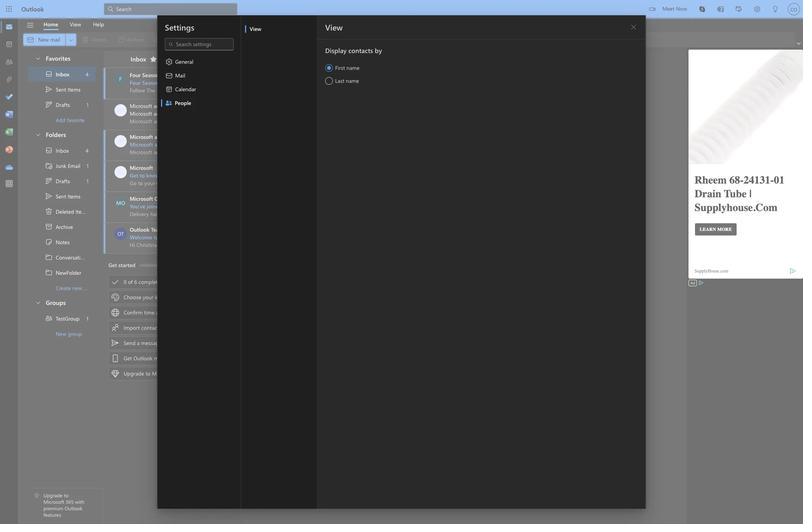 Task type: vqa. For each thing, say whether or not it's contained in the screenshot.


Task type: locate. For each thing, give the bounding box(es) containing it.
testgroup up "new group"
[[56, 315, 80, 322]]


[[45, 162, 53, 170]]


[[45, 86, 53, 93], [45, 193, 53, 200]]

0 vertical spatial name
[[347, 64, 360, 71]]

2  from the top
[[45, 177, 53, 185]]

 for 
[[45, 101, 53, 109]]

1 vertical spatial 
[[45, 269, 53, 277]]

calendar image
[[5, 41, 13, 49]]

4 inside 'favorites' tree
[[86, 70, 89, 78]]

select a conversation checkbox down four seasons hotels and resorts icon
[[115, 104, 130, 117]]

contacts
[[349, 46, 373, 55], [141, 324, 161, 332]]

team for verification
[[174, 102, 186, 110]]

1 right the email
[[87, 162, 89, 169]]

four for four seasons hotels and resorts
[[130, 71, 141, 79]]

drafts inside 'favorites' tree
[[56, 101, 70, 108]]

 deleted items
[[45, 208, 88, 215]]

inbox 
[[131, 55, 157, 63]]

 up  at the top of the page
[[45, 147, 53, 154]]

 left "groups"
[[35, 300, 41, 306]]

outlook inside the outlook team welcome to your new outlook.com account
[[130, 226, 150, 233]]

1 vertical spatial  sent items
[[45, 193, 81, 200]]

items inside 'favorites' tree
[[68, 86, 81, 93]]

 for  conversation history
[[45, 254, 53, 261]]

1  from the top
[[35, 55, 41, 61]]

0 vertical spatial select a conversation checkbox
[[115, 104, 130, 117]]


[[45, 101, 53, 109], [45, 177, 53, 185]]

2  sent items from the top
[[45, 193, 81, 200]]

 inside folders tree item
[[35, 132, 41, 138]]

2 vertical spatial select a conversation checkbox
[[115, 166, 130, 178]]

1 vertical spatial new
[[72, 284, 82, 292]]

 tree item up junk at the top left
[[28, 143, 96, 158]]

1 for  tree item
[[87, 162, 89, 169]]

get for get started
[[109, 262, 117, 269]]

0 vertical spatial team
[[174, 102, 186, 110]]

1 inside 'favorites' tree
[[87, 101, 89, 108]]

message list no conversations selected list box
[[104, 68, 289, 524]]

drafts inside tree
[[56, 177, 70, 185]]

 drafts inside 'favorites' tree
[[45, 101, 70, 109]]

0 vertical spatial microsoft account team image
[[115, 104, 127, 117]]

get left started
[[109, 262, 117, 269]]

mail
[[175, 72, 185, 79]]

 tree item
[[28, 250, 105, 265], [28, 265, 96, 280]]

 sent items down favorites tree item
[[45, 86, 81, 93]]

get right microsoft image
[[130, 172, 138, 179]]

1 vertical spatial security
[[175, 141, 194, 148]]

outlook up welcome
[[130, 226, 150, 233]]

 tree item
[[28, 158, 96, 173]]

1 vertical spatial 
[[45, 147, 53, 154]]

1 vertical spatial  tree item
[[28, 189, 96, 204]]

display contacts by
[[326, 46, 382, 55]]

1  from the top
[[45, 101, 53, 109]]

 left favorites
[[35, 55, 41, 61]]

mobile up upgrade to microsoft 365
[[154, 355, 170, 362]]

document containing settings
[[0, 0, 804, 525]]

seasons for hotel
[[142, 79, 162, 86]]

0 vertical spatial upgrade
[[124, 370, 144, 377]]

 button left "groups"
[[31, 296, 44, 310]]

your inside the outlook team welcome to your new outlook.com account
[[160, 234, 171, 241]]

2 select a conversation checkbox from the top
[[115, 135, 130, 147]]

create
[[56, 284, 71, 292]]

info inside microsoft account team microsoft account security info was added
[[196, 141, 205, 148]]

outlook up the at the left
[[155, 195, 174, 202]]

2  tree item from the top
[[28, 189, 96, 204]]

0 vertical spatial group
[[199, 203, 214, 210]]

1 vertical spatial  drafts
[[45, 177, 70, 185]]

new left folder
[[72, 284, 82, 292]]

contacts down the read
[[349, 46, 373, 55]]

2 1 from the top
[[87, 162, 89, 169]]

 up 
[[45, 193, 53, 200]]

2 hotel from the left
[[236, 79, 250, 86]]

0 vertical spatial 
[[35, 55, 41, 61]]

0 vertical spatial and
[[180, 71, 189, 79]]

dialog
[[0, 0, 804, 525]]

1 inside  tree item
[[87, 162, 89, 169]]

security down the 'people'
[[174, 110, 192, 117]]

ad
[[691, 280, 696, 286]]

 tree item up newfolder
[[28, 250, 105, 265]]

1 vertical spatial and
[[262, 172, 271, 179]]

microsoft account team image
[[115, 104, 127, 117], [115, 135, 127, 147]]

0 horizontal spatial view
[[70, 20, 81, 28]]

0 vertical spatial  tree item
[[28, 97, 96, 112]]

 button inside folders tree item
[[31, 128, 44, 142]]

seasons down  at the left of page
[[142, 71, 162, 79]]

Select a conversation checkbox
[[115, 104, 130, 117], [115, 135, 130, 147], [115, 166, 130, 178]]

2 vertical spatial get
[[124, 355, 132, 362]]

1 vertical spatial mt
[[117, 138, 125, 145]]

sent
[[56, 86, 66, 93], [56, 193, 66, 200]]

1 vertical spatial get
[[109, 262, 117, 269]]

confirm time zone
[[124, 309, 168, 316]]

back
[[221, 172, 232, 179]]

select a conversation checkbox up the mo
[[115, 166, 130, 178]]

365 inside upgrade to microsoft 365 with premium outlook features
[[66, 499, 74, 506]]

drafts up add favorite 'tree item'
[[56, 101, 70, 108]]

 notes
[[45, 238, 70, 246]]

m
[[118, 168, 123, 176]]

0 vertical spatial  tree item
[[28, 66, 96, 82]]

inbox for 1st  tree item from the bottom
[[56, 147, 69, 154]]

 button inside groups 'tree item'
[[31, 296, 44, 310]]

sent inside 'favorites' tree
[[56, 86, 66, 93]]

0 vertical spatial 
[[45, 254, 53, 261]]

select a conversation checkbox up m
[[115, 135, 130, 147]]

 inside 'favorites' tree
[[45, 86, 53, 93]]

0 vertical spatial security
[[174, 110, 192, 117]]

get outlook mobile
[[124, 355, 170, 362]]

1 select a conversation checkbox from the top
[[115, 104, 130, 117]]

 drafts down junk at the top left
[[45, 177, 70, 185]]

hotel down four seasons hotels and resorts
[[163, 79, 177, 86]]

0 vertical spatial mt
[[117, 107, 125, 114]]

2  from the top
[[45, 269, 53, 277]]

import
[[124, 324, 140, 332]]

people image
[[5, 58, 13, 66]]

1 vertical spatial upgrade
[[44, 493, 63, 499]]

0 vertical spatial contacts
[[349, 46, 373, 55]]

and
[[180, 71, 189, 79], [262, 172, 271, 179]]

0 horizontal spatial new
[[72, 284, 82, 292]]

upgrade for upgrade to microsoft 365
[[124, 370, 144, 377]]

add
[[56, 116, 66, 124]]

testgroup right the at the left
[[173, 203, 198, 210]]

 tree item down junk at the top left
[[28, 173, 96, 189]]

microsoft account team microsoft account security info was added
[[130, 133, 233, 148]]

0 vertical spatial mobile
[[273, 172, 289, 179]]

0 vertical spatial inbox
[[131, 55, 146, 63]]

sent up add
[[56, 86, 66, 93]]


[[631, 24, 637, 30]]

0 horizontal spatial testgroup
[[56, 315, 80, 322]]

history
[[88, 254, 105, 261]]

 tree item inside tree
[[28, 265, 96, 280]]


[[165, 58, 173, 66]]

microsoft inside microsoft get to know your onedrive – how to back up your pc and mobile
[[130, 164, 153, 172]]

view heading
[[326, 22, 343, 32]]

items right deleted
[[76, 208, 88, 215]]

1  inbox from the top
[[45, 70, 69, 78]]

1 vertical spatial testgroup
[[56, 315, 80, 322]]

application
[[0, 0, 804, 525]]

1  button from the top
[[31, 51, 44, 65]]

1 hotel from the left
[[163, 79, 177, 86]]

drafts down  junk email
[[56, 177, 70, 185]]

outlook team image
[[115, 228, 127, 240]]

2 vertical spatial items
[[76, 208, 88, 215]]

hotel
[[163, 79, 177, 86], [236, 79, 250, 86]]

started
[[118, 262, 136, 269]]

1 horizontal spatial view button
[[245, 22, 317, 36]]

1 right  testgroup
[[86, 315, 89, 322]]

 tree item
[[28, 219, 96, 235]]

family
[[198, 79, 214, 86]]

 inbox down favorites
[[45, 70, 69, 78]]

1 vertical spatial sent
[[56, 193, 66, 200]]

4 up  tree item
[[86, 147, 89, 154]]

inbox inside 'favorites' tree
[[56, 70, 69, 78]]

to down "team"
[[154, 234, 159, 241]]

inbox up  junk email
[[56, 147, 69, 154]]

tab list
[[38, 18, 110, 30]]

drafts for 
[[56, 101, 70, 108]]

1 four from the top
[[130, 71, 141, 79]]

 button for groups
[[31, 296, 44, 310]]

1 horizontal spatial new
[[173, 234, 183, 241]]

 inside groups 'tree item'
[[35, 300, 41, 306]]

2  button from the top
[[31, 128, 44, 142]]

1 down  tree item
[[87, 177, 89, 185]]

2 vertical spatial inbox
[[56, 147, 69, 154]]

team inside microsoft account team microsoft account security info was added
[[175, 133, 188, 141]]

account right the outlook.com
[[218, 234, 237, 241]]

0 horizontal spatial contacts
[[141, 324, 161, 332]]

select a conversation checkbox for get to know your onedrive – how to back up your pc and mobile
[[115, 166, 130, 178]]

upgrade up premium
[[44, 493, 63, 499]]

0 vertical spatial 
[[45, 70, 53, 78]]

your down "team"
[[160, 234, 171, 241]]


[[45, 254, 53, 261], [45, 269, 53, 277]]

1  tree item from the top
[[28, 66, 96, 82]]

upgrade for upgrade to microsoft 365 with premium outlook features
[[44, 493, 63, 499]]

view tab panel
[[318, 15, 646, 509]]

mt
[[117, 107, 125, 114], [117, 138, 125, 145]]

 tree item down favorites tree item
[[28, 82, 96, 97]]

read
[[347, 36, 357, 43]]

0 vertical spatial 
[[45, 101, 53, 109]]

new left the outlook.com
[[173, 234, 183, 241]]

inbox down favorites tree item
[[56, 70, 69, 78]]

outlook
[[21, 5, 44, 13], [155, 195, 174, 202], [130, 226, 150, 233], [134, 355, 153, 362], [65, 506, 82, 512]]

1 for  tree item corresponding to 
[[87, 101, 89, 108]]

contacts up message at the left bottom of page
[[141, 324, 161, 332]]

premium features image
[[34, 494, 39, 499]]

2 vertical spatial 
[[35, 300, 41, 306]]

2  from the top
[[45, 193, 53, 200]]

2 horizontal spatial view
[[326, 22, 343, 32]]

microsoft inside the "microsoft outlook you've joined the testgroup group"
[[130, 195, 153, 202]]

1 for  "tree item"
[[86, 315, 89, 322]]

notes
[[56, 239, 70, 246]]

1 vertical spatial  button
[[31, 128, 44, 142]]

view button inside dialog
[[245, 22, 317, 36]]

outlook.com
[[184, 234, 216, 241]]

account down microsoft account team microsoft account security info verification
[[155, 133, 174, 141]]

mobile inside microsoft get to know your onedrive – how to back up your pc and mobile
[[273, 172, 289, 179]]

3 1 from the top
[[87, 177, 89, 185]]

features
[[44, 512, 61, 518]]

3  from the top
[[35, 300, 41, 306]]

6
[[134, 279, 137, 286]]

1 mt from the top
[[117, 107, 125, 114]]

1 vertical spatial 
[[45, 193, 53, 200]]

1 vertical spatial  tree item
[[28, 173, 96, 189]]

1 horizontal spatial testgroup
[[173, 203, 198, 210]]

 button
[[31, 51, 44, 65], [31, 128, 44, 142], [31, 296, 44, 310]]

info for verification
[[193, 110, 203, 117]]

contacts inside message list no conversations selected list box
[[141, 324, 161, 332]]

0 vertical spatial 365
[[176, 370, 185, 377]]

0 vertical spatial 4
[[86, 70, 89, 78]]

inbox for 1st  tree item from the top
[[56, 70, 69, 78]]

upgrade inside message list no conversations selected list box
[[124, 370, 144, 377]]

verification
[[204, 110, 230, 117]]

2  tree item from the top
[[28, 173, 96, 189]]

name right the 'last'
[[346, 77, 359, 84]]

info
[[193, 110, 203, 117], [196, 141, 205, 148]]

outlook right premium
[[65, 506, 82, 512]]

0 vertical spatial items
[[68, 86, 81, 93]]

0 vertical spatial testgroup
[[173, 203, 198, 210]]

 tree item up add
[[28, 97, 96, 112]]

0 vertical spatial seasons
[[142, 71, 162, 79]]

0 vertical spatial four
[[130, 71, 141, 79]]

account inside the outlook team welcome to your new outlook.com account
[[218, 234, 237, 241]]

1 horizontal spatial mobile
[[273, 172, 289, 179]]

view button
[[64, 18, 87, 30], [245, 22, 317, 36]]

2 mt from the top
[[117, 138, 125, 145]]

mt up m
[[117, 138, 125, 145]]

0 vertical spatial sent
[[56, 86, 66, 93]]

2 four from the top
[[130, 79, 141, 86]]

1 horizontal spatial and
[[262, 172, 271, 179]]

more apps image
[[5, 180, 13, 188]]

 for favorites
[[35, 55, 41, 61]]

inbox left '' button at the left top of the page
[[131, 55, 146, 63]]

1  tree item from the top
[[28, 97, 96, 112]]

 inside tree
[[45, 177, 53, 185]]

 down favorites
[[45, 86, 53, 93]]

 down favorites
[[45, 70, 53, 78]]

files image
[[5, 76, 13, 84]]

1 vertical spatial select a conversation checkbox
[[115, 135, 130, 147]]

and up 'miami'
[[180, 71, 189, 79]]

team
[[174, 102, 186, 110], [175, 133, 188, 141]]

move & delete group
[[23, 32, 260, 47]]

2 microsoft account team image from the top
[[115, 135, 127, 147]]

1  sent items from the top
[[45, 86, 81, 93]]

 for groups
[[35, 300, 41, 306]]

0 vertical spatial drafts
[[56, 101, 70, 108]]

2  tree item from the top
[[28, 265, 96, 280]]

microsoft outlook you've joined the testgroup group
[[130, 195, 214, 210]]

1 microsoft account team image from the top
[[115, 104, 127, 117]]

1 horizontal spatial upgrade
[[124, 370, 144, 377]]

display
[[326, 46, 347, 55]]

excel image
[[5, 129, 13, 136]]

1  tree item from the top
[[28, 82, 96, 97]]

your left "look" at the bottom left of the page
[[143, 294, 154, 301]]

 button inside favorites tree item
[[31, 51, 44, 65]]


[[112, 309, 119, 317]]

 conversation history
[[45, 254, 105, 261]]

new inside tree item
[[72, 284, 82, 292]]

info left was
[[196, 141, 205, 148]]

of
[[128, 279, 133, 286]]

 drafts inside tree
[[45, 177, 70, 185]]

document
[[0, 0, 804, 525]]

1 vertical spatial  inbox
[[45, 147, 69, 154]]

name
[[347, 64, 360, 71], [346, 77, 359, 84]]

2 seasons from the top
[[142, 79, 162, 86]]

0 vertical spatial  inbox
[[45, 70, 69, 78]]

 tree item for 
[[28, 97, 96, 112]]

1 vertical spatial mobile
[[154, 355, 170, 362]]

settings heading
[[165, 22, 195, 32]]

security inside microsoft account team microsoft account security info verification
[[174, 110, 192, 117]]

2  inbox from the top
[[45, 147, 69, 154]]

to inside the outlook team welcome to your new outlook.com account
[[154, 234, 159, 241]]

testgroup
[[173, 203, 198, 210], [56, 315, 80, 322]]

 tree item
[[28, 66, 96, 82], [28, 143, 96, 158]]

0 vertical spatial  button
[[31, 51, 44, 65]]

 tree item
[[28, 311, 96, 326]]

meet
[[663, 5, 675, 12]]

security inside microsoft account team microsoft account security info was added
[[175, 141, 194, 148]]

 tree item up create
[[28, 265, 96, 280]]

newfolder
[[56, 269, 81, 276]]

0 vertical spatial info
[[193, 110, 203, 117]]

 tree item down favorites
[[28, 66, 96, 82]]

0 horizontal spatial 365
[[66, 499, 74, 506]]

 sent items up  tree item
[[45, 193, 81, 200]]

seasons left 
[[142, 79, 162, 86]]

Search settings search field
[[174, 40, 226, 48]]

mobile right "pc"
[[273, 172, 289, 179]]

group
[[199, 203, 214, 210], [68, 330, 82, 338]]

 inbox inside tree
[[45, 147, 69, 154]]


[[45, 70, 53, 78], [45, 147, 53, 154]]

 junk email
[[45, 162, 80, 170]]

microsoft account team image for microsoft account security info was added
[[115, 135, 127, 147]]

0 horizontal spatial mobile
[[154, 355, 170, 362]]

1 vertical spatial  tree item
[[28, 143, 96, 158]]


[[35, 55, 41, 61], [35, 132, 41, 138], [35, 300, 41, 306]]

security for verification
[[174, 110, 192, 117]]

0 horizontal spatial view button
[[64, 18, 87, 30]]

2  from the top
[[45, 147, 53, 154]]

the
[[164, 203, 172, 210]]

0 vertical spatial  drafts
[[45, 101, 70, 109]]

 button left favorites
[[31, 51, 44, 65]]

choose your look
[[124, 294, 165, 301]]

to left with
[[64, 493, 69, 499]]

view inside view tab panel
[[326, 22, 343, 32]]

1 up add favorite 'tree item'
[[87, 101, 89, 108]]

 drafts up add
[[45, 101, 70, 109]]

1 vertical spatial 
[[45, 177, 53, 185]]

word image
[[5, 111, 13, 119]]

1 vertical spatial name
[[346, 77, 359, 84]]

1 horizontal spatial hotel
[[236, 79, 250, 86]]

 drafts for 
[[45, 101, 70, 109]]

1  drafts from the top
[[45, 101, 70, 109]]

0 vertical spatial 
[[45, 86, 53, 93]]

 left newfolder
[[45, 269, 53, 277]]

items up  deleted items
[[68, 193, 81, 200]]

 inbox up junk at the top left
[[45, 147, 69, 154]]

 tree item up deleted
[[28, 189, 96, 204]]

items up the favorite
[[68, 86, 81, 93]]

 down 
[[45, 254, 53, 261]]

1 vertical spatial inbox
[[56, 70, 69, 78]]

1 vertical spatial items
[[68, 193, 81, 200]]

sent up  tree item
[[56, 193, 66, 200]]

4 down favorites tree item
[[86, 70, 89, 78]]

365 inside message list no conversations selected list box
[[176, 370, 185, 377]]

2 vertical spatial  button
[[31, 296, 44, 310]]

1 1 from the top
[[87, 101, 89, 108]]

deleted
[[56, 208, 74, 215]]

2  from the top
[[35, 132, 41, 138]]

2 drafts from the top
[[56, 177, 70, 185]]

upgrade inside upgrade to microsoft 365 with premium outlook features
[[44, 493, 63, 499]]

1  from the top
[[45, 70, 53, 78]]

new
[[173, 234, 183, 241], [72, 284, 82, 292]]

hotel right friendly
[[236, 79, 250, 86]]

four right four seasons hotels and resorts icon
[[130, 79, 141, 86]]

home button
[[38, 18, 64, 30]]

microsoft account team image up m
[[115, 135, 127, 147]]

3 select a conversation checkbox from the top
[[115, 166, 130, 178]]

1 vertical spatial microsoft account team image
[[115, 135, 127, 147]]

1 for  tree item associated with 
[[87, 177, 89, 185]]

 down  at the top of the page
[[45, 177, 53, 185]]

items inside  deleted items
[[76, 208, 88, 215]]

1 4 from the top
[[86, 70, 89, 78]]

microsoft account team image down four seasons hotels and resorts icon
[[115, 104, 127, 117]]

outlook down send a message at bottom
[[134, 355, 153, 362]]

1 inside  "tree item"
[[86, 315, 89, 322]]

 inside 'favorites' tree
[[45, 101, 53, 109]]

info left the verification
[[193, 110, 203, 117]]

 tree item inside tree
[[28, 189, 96, 204]]

1 drafts from the top
[[56, 101, 70, 108]]

1 sent from the top
[[56, 86, 66, 93]]

Select a conversation checkbox
[[115, 197, 130, 209]]

and right "pc"
[[262, 172, 271, 179]]


[[112, 370, 119, 378]]

4 1 from the top
[[86, 315, 89, 322]]

1  from the top
[[45, 254, 53, 261]]

1 vertical spatial four
[[130, 79, 141, 86]]

1 vertical spatial info
[[196, 141, 205, 148]]

four right f at left top
[[130, 71, 141, 79]]

upgrade right 
[[124, 370, 144, 377]]

0 horizontal spatial hotel
[[163, 79, 177, 86]]

0 vertical spatial new
[[173, 234, 183, 241]]

3  button from the top
[[31, 296, 44, 310]]

1 horizontal spatial contacts
[[349, 46, 373, 55]]

1 vertical spatial seasons
[[142, 79, 162, 86]]

security for was
[[175, 141, 194, 148]]

four
[[130, 71, 141, 79], [130, 79, 141, 86]]

mt for microsoft account security info verification
[[117, 107, 125, 114]]

1 vertical spatial team
[[175, 133, 188, 141]]

 for 
[[45, 177, 53, 185]]

 up add favorite 'tree item'
[[45, 101, 53, 109]]

2 4 from the top
[[86, 147, 89, 154]]

 tree item
[[28, 82, 96, 97], [28, 189, 96, 204]]

inbox inside tree
[[56, 147, 69, 154]]

group down how
[[199, 203, 214, 210]]

0 horizontal spatial upgrade
[[44, 493, 63, 499]]

miami
[[178, 79, 193, 86]]

team down microsoft account team microsoft account security info verification
[[175, 133, 188, 141]]

name right the first
[[347, 64, 360, 71]]

0 vertical spatial  sent items
[[45, 86, 81, 93]]

0 vertical spatial get
[[130, 172, 138, 179]]

get right 
[[124, 355, 132, 362]]

1 seasons from the top
[[142, 71, 162, 79]]

tree
[[28, 143, 105, 296]]

1 vertical spatial 365
[[66, 499, 74, 506]]

pc
[[254, 172, 261, 179]]

general
[[175, 58, 194, 65]]

0 horizontal spatial and
[[180, 71, 189, 79]]

select a conversation checkbox containing m
[[115, 166, 130, 178]]

1 vertical spatial 4
[[86, 147, 89, 154]]

 inside favorites tree item
[[35, 55, 41, 61]]

1 vertical spatial drafts
[[56, 177, 70, 185]]

1 horizontal spatial 365
[[176, 370, 185, 377]]

outlook up  at the top of page
[[21, 5, 44, 13]]

0 horizontal spatial group
[[68, 330, 82, 338]]

group right new
[[68, 330, 82, 338]]

drafts
[[56, 101, 70, 108], [56, 177, 70, 185]]

 inbox for 1st  tree item from the bottom
[[45, 147, 69, 154]]

mt down four seasons hotels and resorts icon
[[117, 107, 125, 114]]

 tree item
[[28, 97, 96, 112], [28, 173, 96, 189]]

1 vertical spatial 
[[35, 132, 41, 138]]

junk
[[56, 162, 66, 169]]

2  drafts from the top
[[45, 177, 70, 185]]

contacts inside view tab panel
[[349, 46, 373, 55]]

1  from the top
[[45, 86, 53, 93]]

4
[[86, 70, 89, 78], [86, 147, 89, 154]]

1 vertical spatial group
[[68, 330, 82, 338]]

all
[[334, 36, 339, 43]]

f
[[119, 75, 122, 83]]

0 vertical spatial  tree item
[[28, 82, 96, 97]]

 button left folders
[[31, 128, 44, 142]]

1 vertical spatial contacts
[[141, 324, 161, 332]]

2 sent from the top
[[56, 193, 66, 200]]

team inside microsoft account team microsoft account security info verification
[[174, 102, 186, 110]]

left-rail-appbar navigation
[[2, 18, 17, 177]]

message list section
[[104, 49, 289, 524]]

 button
[[147, 53, 160, 65]]

to
[[140, 172, 145, 179], [215, 172, 220, 179], [154, 234, 159, 241], [146, 370, 151, 377], [64, 493, 69, 499]]

team right  on the left top
[[174, 102, 186, 110]]

dialog containing settings
[[0, 0, 804, 525]]

info inside microsoft account team microsoft account security info verification
[[193, 110, 203, 117]]

1 horizontal spatial group
[[199, 203, 214, 210]]

account
[[154, 102, 172, 110], [154, 110, 172, 117], [155, 133, 174, 141], [155, 141, 174, 148], [218, 234, 237, 241]]

 left folders
[[35, 132, 41, 138]]

 inbox inside 'favorites' tree
[[45, 70, 69, 78]]



Task type: describe. For each thing, give the bounding box(es) containing it.
tags group
[[307, 32, 542, 47]]

4 inside tree
[[86, 147, 89, 154]]

new group tree item
[[28, 326, 96, 342]]

mail image
[[5, 23, 13, 31]]

contacts for import
[[141, 324, 161, 332]]

 drafts for 
[[45, 177, 70, 185]]

 newfolder
[[45, 269, 81, 277]]

zone
[[156, 309, 168, 316]]

get for get outlook mobile
[[124, 355, 132, 362]]

mark
[[320, 36, 332, 43]]

conversation
[[56, 254, 87, 261]]

to left know
[[140, 172, 145, 179]]

as
[[340, 36, 345, 43]]

create new folder tree item
[[28, 280, 98, 296]]

upgrade to microsoft 365 with premium outlook features
[[44, 493, 84, 518]]

outlook inside outlook banner
[[21, 5, 44, 13]]

people
[[175, 99, 191, 107]]


[[650, 6, 656, 12]]


[[168, 42, 174, 47]]

your right up at the top left of page
[[242, 172, 253, 179]]

new
[[56, 330, 66, 338]]


[[165, 86, 173, 93]]

with
[[75, 499, 84, 506]]


[[150, 55, 157, 63]]

joined
[[147, 203, 162, 210]]

welcome
[[130, 234, 152, 241]]

select a conversation checkbox for microsoft account security info was added
[[115, 135, 130, 147]]

0
[[124, 279, 127, 286]]

mt for microsoft account security info was added
[[117, 138, 125, 145]]

email
[[68, 162, 80, 169]]

Select a conversation checkbox
[[115, 228, 130, 240]]

ot
[[117, 230, 124, 238]]

account down  on the left top
[[154, 110, 172, 117]]


[[112, 294, 119, 301]]

folders
[[46, 131, 66, 139]]

last name
[[335, 77, 359, 84]]

to right how
[[215, 172, 220, 179]]

1  tree item from the top
[[28, 250, 105, 265]]

to inside upgrade to microsoft 365 with premium outlook features
[[64, 493, 69, 499]]

365 for upgrade to microsoft 365
[[176, 370, 185, 377]]


[[112, 279, 119, 286]]

last
[[335, 77, 345, 84]]

folder
[[84, 284, 98, 292]]

help button
[[87, 18, 110, 30]]

 inside tree
[[45, 147, 53, 154]]

group inside new group tree item
[[68, 330, 82, 338]]

added
[[217, 141, 233, 148]]

drafts for 
[[56, 177, 70, 185]]

favorites tree
[[28, 48, 96, 128]]


[[112, 340, 119, 347]]

create new folder
[[56, 284, 98, 292]]


[[45, 223, 53, 231]]

settings
[[165, 22, 195, 32]]

meet now
[[663, 5, 688, 12]]

 button for folders
[[31, 128, 44, 142]]

how
[[202, 172, 213, 179]]

add favorite tree item
[[28, 112, 96, 128]]

calendar
[[175, 86, 196, 93]]

select a conversation checkbox for microsoft account security info verification
[[115, 104, 130, 117]]

1 horizontal spatial view
[[250, 25, 262, 32]]

message
[[141, 340, 162, 347]]

send
[[124, 340, 136, 347]]

outlook inside the "microsoft outlook you've joined the testgroup group"
[[155, 195, 174, 202]]

 for folders
[[35, 132, 41, 138]]

now
[[677, 5, 688, 12]]

four seasons hotel miami - family friendly hotel
[[130, 79, 250, 86]]

your right know
[[161, 172, 172, 179]]

favorite
[[67, 116, 85, 124]]

resorts
[[191, 71, 209, 79]]

outlook link
[[21, 0, 44, 18]]

outlook banner
[[0, 0, 804, 18]]

powerpoint image
[[5, 146, 13, 154]]

name for last name
[[346, 77, 359, 84]]

microsoft account team image for microsoft account security info verification
[[115, 104, 127, 117]]

 sent items inside tree
[[45, 193, 81, 200]]

confirm
[[124, 309, 143, 316]]

2  tree item from the top
[[28, 143, 96, 158]]


[[45, 315, 53, 322]]


[[26, 21, 34, 29]]

 tree item
[[28, 204, 96, 219]]

and inside microsoft get to know your onedrive – how to back up your pc and mobile
[[262, 172, 271, 179]]

 calendar
[[165, 86, 196, 93]]

 button
[[23, 19, 38, 32]]

by
[[375, 46, 382, 55]]

info for was
[[196, 141, 205, 148]]

testgroup inside the "microsoft outlook you've joined the testgroup group"
[[173, 203, 198, 210]]

was
[[207, 141, 216, 148]]

seasons for hotels
[[142, 71, 162, 79]]

up
[[234, 172, 240, 179]]

four for four seasons hotel miami - family friendly hotel
[[130, 79, 141, 86]]

get inside microsoft get to know your onedrive – how to back up your pc and mobile
[[130, 172, 138, 179]]

upgrade to microsoft 365
[[124, 370, 185, 377]]

new inside the outlook team welcome to your new outlook.com account
[[173, 234, 183, 241]]


[[311, 36, 319, 44]]

microsoft get to know your onedrive – how to back up your pc and mobile
[[130, 164, 289, 179]]

four seasons hotels and resorts image
[[114, 73, 127, 85]]


[[165, 72, 173, 79]]

know
[[146, 172, 160, 179]]

0 of 6 complete
[[124, 279, 161, 286]]

account up know
[[155, 141, 174, 148]]

outlook team welcome to your new outlook.com account
[[130, 226, 237, 241]]

groups tree item
[[28, 296, 96, 311]]

mo
[[116, 199, 125, 207]]

tree containing 
[[28, 143, 105, 296]]

sent inside tree
[[56, 193, 66, 200]]

team for was
[[175, 133, 188, 141]]

settings tab list
[[157, 15, 241, 509]]

time
[[144, 309, 155, 316]]

folders tree item
[[28, 128, 96, 143]]

application containing settings
[[0, 0, 804, 525]]

365 for upgrade to microsoft 365 with premium outlook features
[[66, 499, 74, 506]]

–
[[198, 172, 200, 179]]

 inside 'favorites' tree
[[45, 70, 53, 78]]

 tree item
[[28, 235, 96, 250]]


[[112, 355, 119, 363]]

inbox heading
[[121, 51, 160, 68]]

set your advertising preferences image
[[699, 280, 705, 286]]

outlook inside upgrade to microsoft 365 with premium outlook features
[[65, 506, 82, 512]]


[[112, 324, 119, 332]]

-
[[195, 79, 197, 86]]

tab list containing home
[[38, 18, 110, 30]]

 inside tree
[[45, 193, 53, 200]]

 sent items inside 'favorites' tree
[[45, 86, 81, 93]]

favorites tree item
[[28, 51, 96, 66]]

account down 
[[154, 102, 172, 110]]

microsoft inside upgrade to microsoft 365 with premium outlook features
[[44, 499, 64, 506]]

complete
[[139, 279, 161, 286]]

 tree item for 
[[28, 173, 96, 189]]

add favorite
[[56, 116, 85, 124]]

contacts for display
[[349, 46, 373, 55]]

look
[[155, 294, 165, 301]]

you've
[[130, 203, 146, 210]]


[[45, 208, 53, 215]]

 button for favorites
[[31, 51, 44, 65]]

to do image
[[5, 94, 13, 101]]

 testgroup
[[45, 315, 80, 322]]

group inside the "microsoft outlook you've joined the testgroup group"
[[199, 203, 214, 210]]

archive
[[56, 223, 73, 231]]

testgroup inside  testgroup
[[56, 315, 80, 322]]

 for  newfolder
[[45, 269, 53, 277]]


[[45, 238, 53, 246]]

onedrive image
[[5, 164, 13, 172]]

microsoft image
[[115, 166, 127, 178]]

send a message
[[124, 340, 162, 347]]

 inbox for 1st  tree item from the top
[[45, 70, 69, 78]]

name for first name
[[347, 64, 360, 71]]

get started
[[109, 262, 136, 269]]

inbox inside inbox 
[[131, 55, 146, 63]]

microsoft outlook image
[[115, 197, 127, 209]]

to down get outlook mobile
[[146, 370, 151, 377]]

friendly
[[215, 79, 235, 86]]

four seasons hotels and resorts
[[130, 71, 209, 79]]



